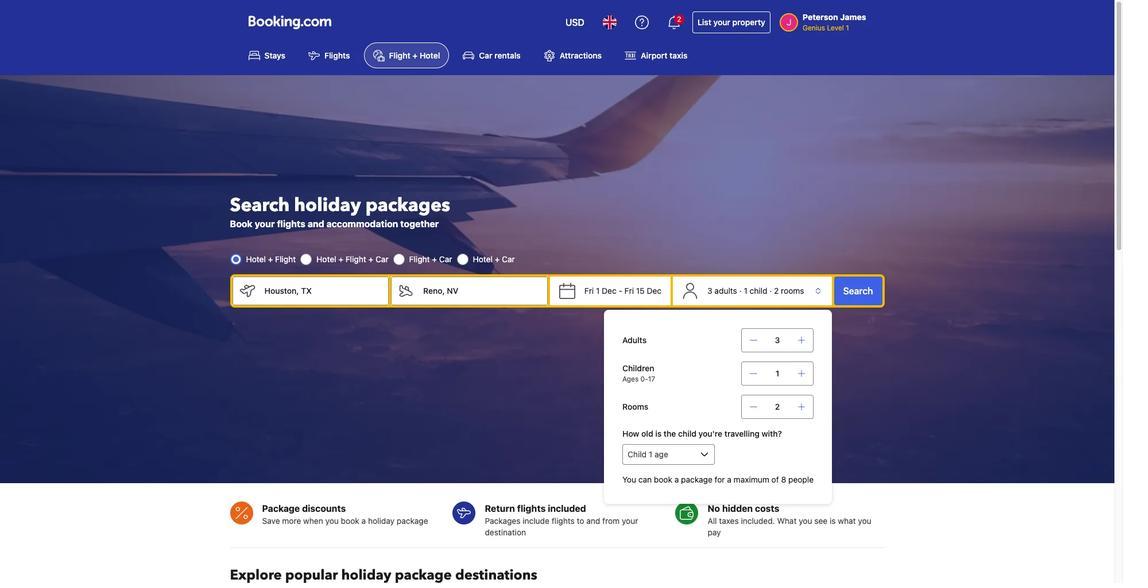 Task type: describe. For each thing, give the bounding box(es) containing it.
2 · from the left
[[770, 286, 772, 296]]

flight + car
[[409, 254, 452, 264]]

0 vertical spatial your
[[714, 17, 731, 27]]

your inside the return flights included packages include flights to and from your destination
[[622, 517, 638, 526]]

a inside package discounts save more when you book a holiday package
[[362, 517, 366, 526]]

list your property
[[698, 17, 766, 27]]

search for search
[[844, 286, 873, 296]]

you inside package discounts save more when you book a holiday package
[[325, 517, 339, 526]]

peterson
[[803, 12, 839, 22]]

people
[[789, 475, 814, 485]]

taxes
[[719, 517, 739, 526]]

the
[[664, 429, 676, 439]]

costs
[[755, 504, 780, 514]]

child for the
[[678, 429, 697, 439]]

search for search holiday packages book your flights and accommodation together
[[230, 193, 290, 218]]

+ for flight + car
[[432, 254, 437, 264]]

is inside "no hidden costs all taxes included. what you see is what you pay"
[[830, 517, 836, 526]]

included.
[[741, 517, 775, 526]]

1 vertical spatial 2
[[774, 286, 779, 296]]

holiday inside package discounts save more when you book a holiday package
[[368, 517, 395, 526]]

3 you from the left
[[858, 517, 872, 526]]

destination
[[485, 528, 526, 538]]

2 vertical spatial 2
[[775, 402, 780, 412]]

book
[[230, 219, 253, 229]]

Where from? field
[[255, 277, 389, 306]]

3 for 3 adults · 1 child · 2 rooms
[[708, 286, 713, 296]]

flights
[[325, 51, 350, 60]]

2 horizontal spatial a
[[727, 475, 732, 485]]

pay
[[708, 528, 721, 538]]

what
[[777, 517, 797, 526]]

2 button
[[661, 9, 688, 36]]

what
[[838, 517, 856, 526]]

when
[[303, 517, 323, 526]]

how old is the child you're travelling with?
[[623, 429, 782, 439]]

adults
[[715, 286, 738, 296]]

travelling
[[725, 429, 760, 439]]

maximum
[[734, 475, 770, 485]]

for
[[715, 475, 725, 485]]

from
[[603, 517, 620, 526]]

3 adults · 1 child · 2 rooms
[[708, 286, 805, 296]]

1 · from the left
[[740, 286, 742, 296]]

list
[[698, 17, 712, 27]]

accommodation
[[327, 219, 398, 229]]

hotel for hotel + flight + car
[[317, 254, 336, 264]]

17
[[648, 375, 656, 384]]

hotel + flight + car
[[317, 254, 389, 264]]

packages
[[485, 517, 521, 526]]

airport
[[641, 51, 668, 60]]

Where to? field
[[414, 277, 548, 306]]

child for 1
[[750, 286, 768, 296]]

hotel + car
[[473, 254, 515, 264]]

of
[[772, 475, 779, 485]]

fri 1 dec - fri 15 dec
[[585, 286, 662, 296]]

0 vertical spatial book
[[654, 475, 673, 485]]

flight + hotel link
[[364, 43, 449, 69]]

3 for 3
[[775, 335, 780, 345]]

hotel for hotel + flight
[[246, 254, 266, 264]]

flight + hotel
[[389, 51, 440, 60]]

discounts
[[302, 504, 346, 514]]

usd button
[[559, 9, 592, 36]]

0 horizontal spatial is
[[656, 429, 662, 439]]

list your property link
[[693, 11, 771, 33]]

-
[[619, 286, 623, 296]]

8
[[782, 475, 787, 485]]

+ for flight + hotel
[[413, 51, 418, 60]]

hotel for hotel + car
[[473, 254, 493, 264]]

rooms
[[623, 402, 649, 412]]

ages
[[623, 375, 639, 384]]

save
[[262, 517, 280, 526]]



Task type: locate. For each thing, give the bounding box(es) containing it.
rooms
[[781, 286, 805, 296]]

car rentals link
[[454, 43, 530, 69]]

is
[[656, 429, 662, 439], [830, 517, 836, 526]]

0 vertical spatial child
[[750, 286, 768, 296]]

attractions link
[[535, 43, 611, 69]]

adults
[[623, 335, 647, 345]]

1
[[846, 24, 849, 32], [596, 286, 600, 296], [744, 286, 748, 296], [776, 369, 780, 379]]

dec right 15
[[647, 286, 662, 296]]

2
[[677, 15, 682, 24], [774, 286, 779, 296], [775, 402, 780, 412]]

0 vertical spatial 3
[[708, 286, 713, 296]]

flights down included
[[552, 517, 575, 526]]

search button
[[834, 277, 883, 306]]

0 vertical spatial flights
[[277, 219, 306, 229]]

you right what
[[858, 517, 872, 526]]

children
[[623, 364, 655, 373]]

1 horizontal spatial child
[[750, 286, 768, 296]]

to
[[577, 517, 585, 526]]

holiday
[[294, 193, 361, 218], [368, 517, 395, 526]]

see
[[815, 517, 828, 526]]

no
[[708, 504, 720, 514]]

return flights included packages include flights to and from your destination
[[485, 504, 638, 538]]

1 dec from the left
[[602, 286, 617, 296]]

hotel
[[420, 51, 440, 60], [246, 254, 266, 264], [317, 254, 336, 264], [473, 254, 493, 264]]

0 horizontal spatial you
[[325, 517, 339, 526]]

+ for hotel + flight + car
[[339, 254, 344, 264]]

1 horizontal spatial a
[[675, 475, 679, 485]]

all
[[708, 517, 717, 526]]

2 horizontal spatial you
[[858, 517, 872, 526]]

child right the on the right of page
[[678, 429, 697, 439]]

0 vertical spatial package
[[681, 475, 713, 485]]

search
[[230, 193, 290, 218], [844, 286, 873, 296]]

1 vertical spatial flights
[[517, 504, 546, 514]]

15
[[636, 286, 645, 296]]

book down discounts
[[341, 517, 359, 526]]

1 inside peterson james genius level 1
[[846, 24, 849, 32]]

0 horizontal spatial book
[[341, 517, 359, 526]]

+
[[413, 51, 418, 60], [268, 254, 273, 264], [339, 254, 344, 264], [369, 254, 374, 264], [432, 254, 437, 264], [495, 254, 500, 264]]

1 vertical spatial package
[[397, 517, 428, 526]]

peterson james genius level 1
[[803, 12, 867, 32]]

1 vertical spatial holiday
[[368, 517, 395, 526]]

your right from
[[622, 517, 638, 526]]

your inside search holiday packages book your flights and accommodation together
[[255, 219, 275, 229]]

2 horizontal spatial flights
[[552, 517, 575, 526]]

0 horizontal spatial child
[[678, 429, 697, 439]]

package discounts save more when you book a holiday package
[[262, 504, 428, 526]]

flights up include at the left bottom of the page
[[517, 504, 546, 514]]

car rentals
[[479, 51, 521, 60]]

0 horizontal spatial search
[[230, 193, 290, 218]]

flights for holiday
[[277, 219, 306, 229]]

1 vertical spatial search
[[844, 286, 873, 296]]

1 vertical spatial your
[[255, 219, 275, 229]]

+ for hotel + car
[[495, 254, 500, 264]]

1 horizontal spatial dec
[[647, 286, 662, 296]]

you down discounts
[[325, 517, 339, 526]]

2 up with?
[[775, 402, 780, 412]]

attractions
[[560, 51, 602, 60]]

you left see
[[799, 517, 813, 526]]

a right 'for'
[[727, 475, 732, 485]]

fri
[[585, 286, 594, 296], [625, 286, 634, 296]]

2 vertical spatial flights
[[552, 517, 575, 526]]

·
[[740, 286, 742, 296], [770, 286, 772, 296]]

1 horizontal spatial ·
[[770, 286, 772, 296]]

flights link
[[299, 43, 359, 69]]

more
[[282, 517, 301, 526]]

old
[[642, 429, 654, 439]]

1 you from the left
[[325, 517, 339, 526]]

booking.com online hotel reservations image
[[248, 16, 331, 29]]

0 horizontal spatial holiday
[[294, 193, 361, 218]]

and
[[308, 219, 324, 229], [587, 517, 601, 526]]

airport taxis link
[[616, 43, 697, 69]]

0 vertical spatial is
[[656, 429, 662, 439]]

1 vertical spatial child
[[678, 429, 697, 439]]

1 horizontal spatial your
[[622, 517, 638, 526]]

0 horizontal spatial ·
[[740, 286, 742, 296]]

· left rooms
[[770, 286, 772, 296]]

child right adults
[[750, 286, 768, 296]]

can
[[639, 475, 652, 485]]

flights for flights
[[552, 517, 575, 526]]

dec
[[602, 286, 617, 296], [647, 286, 662, 296]]

3
[[708, 286, 713, 296], [775, 335, 780, 345]]

your right book
[[255, 219, 275, 229]]

0 horizontal spatial your
[[255, 219, 275, 229]]

search inside search holiday packages book your flights and accommodation together
[[230, 193, 290, 218]]

1 vertical spatial and
[[587, 517, 601, 526]]

1 horizontal spatial book
[[654, 475, 673, 485]]

1 vertical spatial 3
[[775, 335, 780, 345]]

no hidden costs all taxes included. what you see is what you pay
[[708, 504, 872, 538]]

you're
[[699, 429, 723, 439]]

0 horizontal spatial dec
[[602, 286, 617, 296]]

child
[[750, 286, 768, 296], [678, 429, 697, 439]]

0 vertical spatial and
[[308, 219, 324, 229]]

return
[[485, 504, 515, 514]]

0 horizontal spatial 3
[[708, 286, 713, 296]]

and left accommodation
[[308, 219, 324, 229]]

0 horizontal spatial package
[[397, 517, 428, 526]]

fri right '-' on the right
[[625, 286, 634, 296]]

0-
[[641, 375, 648, 384]]

1 fri from the left
[[585, 286, 594, 296]]

is right old
[[656, 429, 662, 439]]

your
[[714, 17, 731, 27], [255, 219, 275, 229], [622, 517, 638, 526]]

1 horizontal spatial you
[[799, 517, 813, 526]]

2 you from the left
[[799, 517, 813, 526]]

usd
[[566, 17, 585, 28]]

taxis
[[670, 51, 688, 60]]

flights inside search holiday packages book your flights and accommodation together
[[277, 219, 306, 229]]

dec left '-' on the right
[[602, 286, 617, 296]]

and inside the return flights included packages include flights to and from your destination
[[587, 517, 601, 526]]

book right can in the right of the page
[[654, 475, 673, 485]]

and inside search holiday packages book your flights and accommodation together
[[308, 219, 324, 229]]

flights
[[277, 219, 306, 229], [517, 504, 546, 514], [552, 517, 575, 526]]

2 horizontal spatial your
[[714, 17, 731, 27]]

· right adults
[[740, 286, 742, 296]]

2 left list
[[677, 15, 682, 24]]

3 down 3 adults · 1 child · 2 rooms
[[775, 335, 780, 345]]

1 vertical spatial is
[[830, 517, 836, 526]]

2 inside button
[[677, 15, 682, 24]]

property
[[733, 17, 766, 27]]

and right to at the right bottom
[[587, 517, 601, 526]]

with?
[[762, 429, 782, 439]]

include
[[523, 517, 550, 526]]

included
[[548, 504, 586, 514]]

stays link
[[239, 43, 295, 69]]

0 vertical spatial holiday
[[294, 193, 361, 218]]

book inside package discounts save more when you book a holiday package
[[341, 517, 359, 526]]

level
[[827, 24, 844, 32]]

together
[[401, 219, 439, 229]]

1 horizontal spatial flights
[[517, 504, 546, 514]]

1 horizontal spatial search
[[844, 286, 873, 296]]

0 vertical spatial search
[[230, 193, 290, 218]]

0 horizontal spatial flights
[[277, 219, 306, 229]]

stays
[[265, 51, 286, 60]]

1 horizontal spatial 3
[[775, 335, 780, 345]]

is right see
[[830, 517, 836, 526]]

flight
[[389, 51, 411, 60], [275, 254, 296, 264], [346, 254, 366, 264], [409, 254, 430, 264]]

how
[[623, 429, 640, 439]]

2 vertical spatial your
[[622, 517, 638, 526]]

car
[[479, 51, 493, 60], [376, 254, 389, 264], [439, 254, 452, 264], [502, 254, 515, 264]]

you
[[623, 475, 636, 485]]

0 horizontal spatial fri
[[585, 286, 594, 296]]

holiday inside search holiday packages book your flights and accommodation together
[[294, 193, 361, 218]]

airport taxis
[[641, 51, 688, 60]]

1 horizontal spatial is
[[830, 517, 836, 526]]

0 horizontal spatial and
[[308, 219, 324, 229]]

a right the "when" on the bottom left of the page
[[362, 517, 366, 526]]

hotel + flight
[[246, 254, 296, 264]]

1 horizontal spatial package
[[681, 475, 713, 485]]

fri left '-' on the right
[[585, 286, 594, 296]]

children ages 0-17
[[623, 364, 656, 384]]

packages
[[366, 193, 450, 218]]

2 dec from the left
[[647, 286, 662, 296]]

search inside button
[[844, 286, 873, 296]]

1 horizontal spatial fri
[[625, 286, 634, 296]]

package
[[262, 504, 300, 514]]

0 horizontal spatial a
[[362, 517, 366, 526]]

2 fri from the left
[[625, 286, 634, 296]]

book
[[654, 475, 673, 485], [341, 517, 359, 526]]

hidden
[[723, 504, 753, 514]]

search holiday packages book your flights and accommodation together
[[230, 193, 450, 229]]

1 horizontal spatial and
[[587, 517, 601, 526]]

flights up "hotel + flight"
[[277, 219, 306, 229]]

james
[[841, 12, 867, 22]]

1 horizontal spatial holiday
[[368, 517, 395, 526]]

1 vertical spatial book
[[341, 517, 359, 526]]

+ for hotel + flight
[[268, 254, 273, 264]]

a right can in the right of the page
[[675, 475, 679, 485]]

rentals
[[495, 51, 521, 60]]

genius
[[803, 24, 825, 32]]

your right list
[[714, 17, 731, 27]]

3 left adults
[[708, 286, 713, 296]]

you can book a package for a maximum of 8 people
[[623, 475, 814, 485]]

0 vertical spatial 2
[[677, 15, 682, 24]]

2 left rooms
[[774, 286, 779, 296]]

package inside package discounts save more when you book a holiday package
[[397, 517, 428, 526]]



Task type: vqa. For each thing, say whether or not it's contained in the screenshot.
1st · from the right
yes



